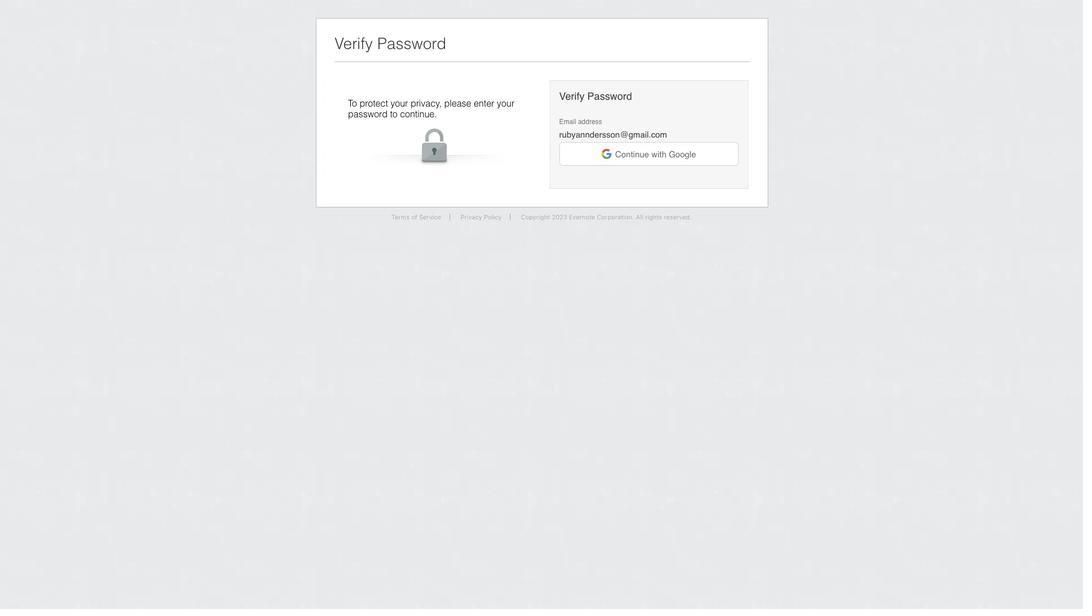 Task type: locate. For each thing, give the bounding box(es) containing it.
verify
[[335, 34, 373, 52], [559, 91, 585, 102]]

continue.
[[400, 109, 437, 119]]

1 horizontal spatial password
[[588, 91, 632, 102]]

google
[[669, 149, 696, 159]]

all
[[636, 214, 644, 221]]

1 vertical spatial password
[[588, 91, 632, 102]]

0 vertical spatial verify
[[335, 34, 373, 52]]

your right the 'enter'
[[497, 98, 515, 109]]

your right protect
[[391, 98, 408, 109]]

terms of service
[[392, 214, 441, 221]]

privacy policy
[[461, 214, 502, 221]]

0 horizontal spatial verify password
[[335, 34, 446, 52]]

1 vertical spatial verify password
[[559, 91, 632, 102]]

1 vertical spatial verify
[[559, 91, 585, 102]]

0 horizontal spatial verify
[[335, 34, 373, 52]]

verify password
[[335, 34, 446, 52], [559, 91, 632, 102]]

with
[[652, 149, 667, 159]]

1 horizontal spatial your
[[497, 98, 515, 109]]

password
[[348, 109, 388, 119]]

to protect your privacy, please enter your password to continue.
[[348, 98, 515, 119]]

privacy,
[[411, 98, 442, 109]]

0 horizontal spatial password
[[377, 34, 446, 52]]

your
[[391, 98, 408, 109], [497, 98, 515, 109]]

privacy
[[461, 214, 482, 221]]

1 horizontal spatial verify
[[559, 91, 585, 102]]

protect
[[360, 98, 388, 109]]

corporation.
[[597, 214, 634, 221]]

continue
[[615, 149, 649, 159]]

0 horizontal spatial your
[[391, 98, 408, 109]]

please
[[444, 98, 471, 109]]

rubyanndersson@gmail.com
[[559, 130, 667, 139]]

password
[[377, 34, 446, 52], [588, 91, 632, 102]]

2 your from the left
[[497, 98, 515, 109]]

address
[[578, 118, 602, 126]]



Task type: vqa. For each thing, say whether or not it's contained in the screenshot.
the 'Start writing…' text field
no



Task type: describe. For each thing, give the bounding box(es) containing it.
enter
[[474, 98, 495, 109]]

evernote
[[569, 214, 595, 221]]

policy
[[484, 214, 502, 221]]

0 vertical spatial verify password
[[335, 34, 446, 52]]

email
[[559, 118, 576, 126]]

to
[[390, 109, 398, 119]]

1 your from the left
[[391, 98, 408, 109]]

1 horizontal spatial verify password
[[559, 91, 632, 102]]

copyright
[[521, 214, 550, 221]]

terms
[[392, 214, 410, 221]]

continue with google
[[615, 149, 696, 159]]

0 vertical spatial password
[[377, 34, 446, 52]]

reserved.
[[664, 214, 692, 221]]

copyright 2023 evernote corporation. all rights reserved.
[[521, 214, 692, 221]]

email address rubyanndersson@gmail.com
[[559, 118, 667, 139]]

to
[[348, 98, 357, 109]]

of
[[411, 214, 417, 221]]

rights
[[645, 214, 662, 221]]

2023
[[552, 214, 567, 221]]

privacy policy link
[[452, 214, 511, 221]]

terms of service link
[[383, 214, 450, 221]]

service
[[419, 214, 441, 221]]



